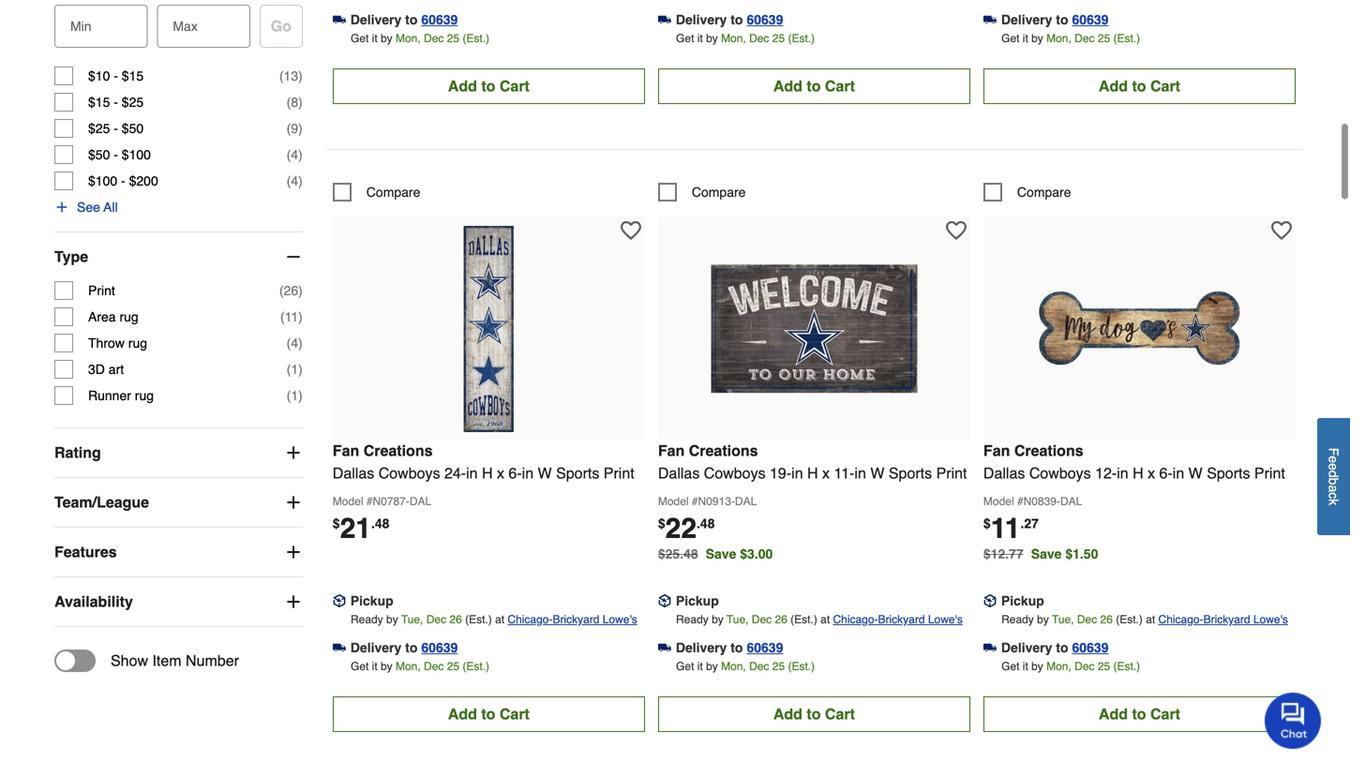 Task type: vqa. For each thing, say whether or not it's contained in the screenshot.
first 6- from the right
yes



Task type: describe. For each thing, give the bounding box(es) containing it.
max
[[173, 19, 198, 34]]

fan creations dallas cowboys 12-in h x 6-in w sports print image
[[1037, 226, 1243, 432]]

( 1 ) for rug
[[287, 388, 303, 403]]

pickup image for second chicago-brickyard lowe's button
[[658, 595, 671, 608]]

w for 19-
[[871, 465, 885, 482]]

) for runner rug
[[298, 388, 303, 403]]

cowboys for 24-
[[379, 465, 440, 482]]

minus image
[[284, 248, 303, 266]]

dal for 19-
[[735, 495, 757, 508]]

lowe's for second chicago-brickyard lowe's button
[[928, 613, 963, 626]]

sports for fan creations dallas cowboys 24-in h x 6-in w sports print
[[556, 465, 600, 482]]

) for area rug
[[298, 310, 303, 325]]

fan creations dallas cowboys 24-in h x 6-in w sports print image
[[386, 226, 592, 432]]

go button
[[260, 5, 303, 48]]

( for $25 - $50
[[287, 121, 291, 136]]

f e e d b a c k button
[[1318, 418, 1351, 535]]

6- for 12-
[[1160, 465, 1173, 482]]

( for $100 - $200
[[287, 174, 291, 189]]

save for 11
[[1032, 547, 1062, 562]]

rug for throw rug
[[128, 336, 147, 351]]

all
[[104, 200, 118, 215]]

$12.77 save $1.50
[[984, 547, 1099, 562]]

1 e from the top
[[1327, 456, 1342, 463]]

k
[[1327, 499, 1342, 506]]

h for 19-
[[808, 465, 818, 482]]

1 vertical spatial $15
[[88, 95, 110, 110]]

compare for 1001163926 element
[[1018, 185, 1072, 200]]

9
[[291, 121, 298, 136]]

$3.00
[[740, 547, 773, 562]]

lowe's for third chicago-brickyard lowe's button from the right
[[603, 613, 638, 626]]

) for 3d art
[[298, 362, 303, 377]]

.27
[[1021, 516, 1039, 531]]

dal for 12-
[[1061, 495, 1083, 508]]

sports for fan creations dallas cowboys 19-in h x 11-in w sports print
[[889, 465, 932, 482]]

4 for $200
[[291, 174, 298, 189]]

throw rug
[[88, 336, 147, 351]]

6- for 24-
[[509, 465, 522, 482]]

$ for 22
[[658, 516, 666, 531]]

# for fan creations dallas cowboys 12-in h x 6-in w sports print
[[1018, 495, 1024, 508]]

compare for 1001167986 element
[[367, 185, 421, 200]]

tue, for third chicago-brickyard lowe's button from the right
[[401, 613, 423, 626]]

21
[[340, 512, 371, 545]]

area
[[88, 310, 116, 325]]

ready by tue, dec 26 (est.) at chicago-brickyard lowe's for 3rd chicago-brickyard lowe's button from left
[[1002, 613, 1289, 626]]

w for 12-
[[1189, 465, 1203, 482]]

- for $50
[[114, 147, 118, 162]]

print for fan creations dallas cowboys 24-in h x 6-in w sports print
[[604, 465, 635, 482]]

actual price $21.48 element
[[333, 512, 390, 545]]

was price $12.77 element
[[984, 542, 1032, 562]]

( 9 )
[[287, 121, 303, 136]]

f
[[1327, 448, 1342, 456]]

- for $100
[[121, 174, 125, 189]]

chat invite button image
[[1265, 692, 1323, 749]]

heart outline image
[[621, 220, 641, 241]]

11-
[[834, 465, 855, 482]]

features
[[54, 544, 117, 561]]

# for fan creations dallas cowboys 24-in h x 6-in w sports print
[[367, 495, 373, 508]]

$10
[[88, 69, 110, 84]]

plus image for features
[[284, 543, 303, 562]]

$25.48 save $3.00
[[658, 547, 773, 562]]

1 in from the left
[[466, 465, 478, 482]]

runner
[[88, 388, 131, 403]]

type
[[54, 248, 88, 266]]

model # n0839-dal
[[984, 495, 1083, 508]]

0 vertical spatial $50
[[122, 121, 144, 136]]

1001164106 element
[[658, 183, 746, 202]]

f e e d b a c k
[[1327, 448, 1342, 506]]

chicago- for third chicago-brickyard lowe's button from the right
[[508, 613, 553, 626]]

pickup image for 3rd chicago-brickyard lowe's button from left
[[984, 595, 997, 608]]

4 in from the left
[[855, 465, 867, 482]]

cowboys for 12-
[[1030, 465, 1091, 482]]

( 26 )
[[279, 283, 303, 298]]

actual price $22.48 element
[[658, 512, 715, 545]]

1 horizontal spatial $100
[[122, 147, 151, 162]]

truck filled image
[[984, 642, 997, 655]]

1 heart outline image from the left
[[946, 220, 967, 241]]

$25.48
[[658, 547, 698, 562]]

at for third chicago-brickyard lowe's button from the right
[[495, 613, 505, 626]]

ready for third chicago-brickyard lowe's button from the right
[[351, 613, 383, 626]]

a
[[1327, 485, 1342, 493]]

1 for 3d art
[[291, 362, 298, 377]]

b
[[1327, 478, 1342, 485]]

) for print
[[298, 283, 303, 298]]

5 in from the left
[[1117, 465, 1129, 482]]

team/league button
[[54, 478, 303, 527]]

$100 - $200
[[88, 174, 158, 189]]

( 1 ) for art
[[287, 362, 303, 377]]

n0913-
[[698, 495, 735, 508]]

1 horizontal spatial $15
[[122, 69, 144, 84]]

n0839-
[[1024, 495, 1061, 508]]

brickyard for second chicago-brickyard lowe's button
[[878, 613, 925, 626]]

throw
[[88, 336, 125, 351]]

$200
[[129, 174, 158, 189]]

availability button
[[54, 578, 303, 627]]

availability
[[54, 593, 133, 611]]

model # n0913-dal
[[658, 495, 757, 508]]

1 vertical spatial $25
[[88, 121, 110, 136]]

number
[[186, 652, 239, 670]]

dallas for fan creations dallas cowboys 12-in h x 6-in w sports print
[[984, 465, 1026, 482]]

ready by tue, dec 26 (est.) at chicago-brickyard lowe's for third chicago-brickyard lowe's button from the right
[[351, 613, 638, 626]]

13
[[284, 69, 298, 84]]

n0787-
[[373, 495, 410, 508]]

h for 24-
[[482, 465, 493, 482]]

ready for 3rd chicago-brickyard lowe's button from left
[[1002, 613, 1034, 626]]

( for throw rug
[[287, 336, 291, 351]]

26 for 3rd chicago-brickyard lowe's button from left
[[1101, 613, 1113, 626]]

brickyard for third chicago-brickyard lowe's button from the right
[[553, 613, 600, 626]]

h for 12-
[[1133, 465, 1144, 482]]

1 chicago-brickyard lowe's button from the left
[[508, 611, 638, 629]]

d
[[1327, 471, 1342, 478]]

1001167986 element
[[333, 183, 421, 202]]

( for area rug
[[280, 310, 285, 325]]

6 in from the left
[[1173, 465, 1185, 482]]

model for dallas cowboys 24-in h x 6-in w sports print
[[333, 495, 363, 508]]

2 in from the left
[[522, 465, 534, 482]]

11 for ( 11 )
[[285, 310, 298, 325]]

3 in from the left
[[792, 465, 803, 482]]

see all
[[77, 200, 118, 215]]

pickup for second chicago-brickyard lowe's button
[[676, 594, 719, 609]]

( 11 )
[[280, 310, 303, 325]]

fan creations dallas cowboys 24-in h x 6-in w sports print
[[333, 442, 635, 482]]

19-
[[770, 465, 792, 482]]

$ 22 .48
[[658, 512, 715, 545]]

x for 24-
[[497, 465, 505, 482]]

11 for $ 11 .27
[[991, 512, 1021, 545]]

8
[[291, 95, 298, 110]]

cowboys for 19-
[[704, 465, 766, 482]]

c
[[1327, 493, 1342, 499]]

rating
[[54, 444, 101, 462]]

1 vertical spatial $50
[[88, 147, 110, 162]]

see all button
[[54, 198, 118, 217]]

at for 3rd chicago-brickyard lowe's button from left
[[1146, 613, 1156, 626]]



Task type: locate. For each thing, give the bounding box(es) containing it.
1 horizontal spatial compare
[[692, 185, 746, 200]]

lowe's
[[603, 613, 638, 626], [928, 613, 963, 626], [1254, 613, 1289, 626]]

$ up was price $25.48 element
[[658, 516, 666, 531]]

rug
[[120, 310, 139, 325], [128, 336, 147, 351], [135, 388, 154, 403]]

chicago- for 3rd chicago-brickyard lowe's button from left
[[1159, 613, 1204, 626]]

dallas for fan creations dallas cowboys 19-in h x 11-in w sports print
[[658, 465, 700, 482]]

$ inside $ 11 .27
[[984, 516, 991, 531]]

e up d
[[1327, 456, 1342, 463]]

1 horizontal spatial .48
[[697, 516, 715, 531]]

$12.77
[[984, 547, 1024, 562]]

7 ) from the top
[[298, 310, 303, 325]]

$
[[333, 516, 340, 531], [658, 516, 666, 531], [984, 516, 991, 531]]

print inside fan creations dallas cowboys 24-in h x 6-in w sports print
[[604, 465, 635, 482]]

2 horizontal spatial brickyard
[[1204, 613, 1251, 626]]

1 # from the left
[[367, 495, 373, 508]]

1 lowe's from the left
[[603, 613, 638, 626]]

pickup image down $25.48
[[658, 595, 671, 608]]

) for $15 - $25
[[298, 95, 303, 110]]

pickup down $12.77 save $1.50
[[1002, 594, 1045, 609]]

1 tue, from the left
[[401, 613, 423, 626]]

6- right 12-
[[1160, 465, 1173, 482]]

# for fan creations dallas cowboys 19-in h x 11-in w sports print
[[692, 495, 698, 508]]

.48 inside the $ 21 .48
[[371, 516, 390, 531]]

2 at from the left
[[821, 613, 830, 626]]

h inside fan creations dallas cowboys 24-in h x 6-in w sports print
[[482, 465, 493, 482]]

2 chicago-brickyard lowe's button from the left
[[833, 611, 963, 629]]

1 ) from the top
[[298, 69, 303, 84]]

3 chicago- from the left
[[1159, 613, 1204, 626]]

3 ) from the top
[[298, 121, 303, 136]]

rug for area rug
[[120, 310, 139, 325]]

$25 - $50
[[88, 121, 144, 136]]

60639 button
[[422, 10, 458, 29], [747, 10, 784, 29], [1073, 10, 1109, 29], [422, 639, 458, 657], [747, 639, 784, 657], [1073, 639, 1109, 657]]

fan up the model # n0913-dal
[[658, 442, 685, 459]]

3 $ from the left
[[984, 516, 991, 531]]

pickup image
[[333, 595, 346, 608], [658, 595, 671, 608], [984, 595, 997, 608]]

show
[[111, 652, 148, 670]]

2 1 from the top
[[291, 388, 298, 403]]

tue, for second chicago-brickyard lowe's button
[[727, 613, 749, 626]]

0 horizontal spatial pickup image
[[333, 595, 346, 608]]

plus image for availability
[[284, 593, 303, 612]]

0 horizontal spatial dallas
[[333, 465, 374, 482]]

$ down the model # n0787-dal
[[333, 516, 340, 531]]

1
[[291, 362, 298, 377], [291, 388, 298, 403]]

1 creations from the left
[[364, 442, 433, 459]]

1 ( 1 ) from the top
[[287, 362, 303, 377]]

plus image
[[284, 493, 303, 512]]

1 horizontal spatial chicago-brickyard lowe's button
[[833, 611, 963, 629]]

0 horizontal spatial x
[[497, 465, 505, 482]]

$100 up see all
[[88, 174, 117, 189]]

2 vertical spatial 4
[[291, 336, 298, 351]]

1 cowboys from the left
[[379, 465, 440, 482]]

model # n0787-dal
[[333, 495, 432, 508]]

1 ready from the left
[[351, 613, 383, 626]]

) for $50 - $100
[[298, 147, 303, 162]]

.48 for 21
[[371, 516, 390, 531]]

1 horizontal spatial lowe's
[[928, 613, 963, 626]]

cowboys up n0913-
[[704, 465, 766, 482]]

w inside fan creations dallas cowboys 19-in h x 11-in w sports print
[[871, 465, 885, 482]]

1 pickup from the left
[[351, 594, 394, 609]]

24-
[[445, 465, 466, 482]]

6- right 24-
[[509, 465, 522, 482]]

go
[[271, 17, 292, 35]]

ready down actual price $21.48 element
[[351, 613, 383, 626]]

0 horizontal spatial #
[[367, 495, 373, 508]]

0 vertical spatial 4
[[291, 147, 298, 162]]

creations up n0839-
[[1015, 442, 1084, 459]]

at for second chicago-brickyard lowe's button
[[821, 613, 830, 626]]

compare for the 1001164106 element
[[692, 185, 746, 200]]

1 .48 from the left
[[371, 516, 390, 531]]

model up 22
[[658, 495, 689, 508]]

sports for fan creations dallas cowboys 12-in h x 6-in w sports print
[[1207, 465, 1251, 482]]

plus image for rating
[[284, 444, 303, 462]]

$15 - $25
[[88, 95, 144, 110]]

print
[[88, 283, 115, 298], [604, 465, 635, 482], [937, 465, 967, 482], [1255, 465, 1286, 482]]

creations for 19-
[[689, 442, 758, 459]]

1 vertical spatial 11
[[991, 512, 1021, 545]]

2 $ from the left
[[658, 516, 666, 531]]

.48 down the model # n0787-dal
[[371, 516, 390, 531]]

1 for runner rug
[[291, 388, 298, 403]]

2 x from the left
[[823, 465, 830, 482]]

dec
[[424, 32, 444, 45], [750, 32, 770, 45], [1075, 32, 1095, 45], [427, 613, 447, 626], [752, 613, 772, 626], [1078, 613, 1098, 626], [424, 660, 444, 673], [750, 660, 770, 673], [1075, 660, 1095, 673]]

fan up the model # n0787-dal
[[333, 442, 359, 459]]

.48 for 22
[[697, 516, 715, 531]]

0 horizontal spatial lowe's
[[603, 613, 638, 626]]

0 horizontal spatial w
[[538, 465, 552, 482]]

e up b in the right bottom of the page
[[1327, 463, 1342, 471]]

at
[[495, 613, 505, 626], [821, 613, 830, 626], [1146, 613, 1156, 626]]

0 vertical spatial 1
[[291, 362, 298, 377]]

1 vertical spatial ( 1 )
[[287, 388, 303, 403]]

1 horizontal spatial heart outline image
[[1272, 220, 1292, 241]]

$15 up $15 - $25
[[122, 69, 144, 84]]

3 model from the left
[[984, 495, 1015, 508]]

1 fan from the left
[[333, 442, 359, 459]]

x for 12-
[[1148, 465, 1156, 482]]

was price $25.48 element
[[658, 542, 706, 562]]

features button
[[54, 528, 303, 577]]

0 horizontal spatial .48
[[371, 516, 390, 531]]

tue, for 3rd chicago-brickyard lowe's button from left
[[1052, 613, 1074, 626]]

add to cart button
[[333, 68, 645, 104], [658, 68, 971, 104], [984, 68, 1296, 104], [333, 697, 645, 732], [658, 697, 971, 732], [984, 697, 1296, 732]]

1 horizontal spatial model
[[658, 495, 689, 508]]

dallas inside fan creations dallas cowboys 19-in h x 11-in w sports print
[[658, 465, 700, 482]]

11 up $12.77 at bottom right
[[991, 512, 1021, 545]]

1 dallas from the left
[[333, 465, 374, 482]]

area rug
[[88, 310, 139, 325]]

( for print
[[279, 283, 284, 298]]

22
[[666, 512, 697, 545]]

2 horizontal spatial lowe's
[[1254, 613, 1289, 626]]

6- inside 'fan creations dallas cowboys 12-in h x 6-in w sports print'
[[1160, 465, 1173, 482]]

w inside fan creations dallas cowboys 24-in h x 6-in w sports print
[[538, 465, 552, 482]]

1 horizontal spatial $
[[658, 516, 666, 531]]

( for runner rug
[[287, 388, 291, 403]]

3 tue, from the left
[[1052, 613, 1074, 626]]

compare inside 1001163926 element
[[1018, 185, 1072, 200]]

w right 12-
[[1189, 465, 1203, 482]]

3 at from the left
[[1146, 613, 1156, 626]]

2 fan from the left
[[658, 442, 685, 459]]

pickup image down 21
[[333, 595, 346, 608]]

fan for fan creations dallas cowboys 24-in h x 6-in w sports print
[[333, 442, 359, 459]]

ready by tue, dec 26 (est.) at chicago-brickyard lowe's for second chicago-brickyard lowe's button
[[676, 613, 963, 626]]

2 horizontal spatial dallas
[[984, 465, 1026, 482]]

0 horizontal spatial $
[[333, 516, 340, 531]]

3 pickup from the left
[[1002, 594, 1045, 609]]

2 horizontal spatial dal
[[1061, 495, 1083, 508]]

x
[[497, 465, 505, 482], [823, 465, 830, 482], [1148, 465, 1156, 482]]

1 x from the left
[[497, 465, 505, 482]]

( for $15 - $25
[[287, 95, 291, 110]]

ready
[[351, 613, 383, 626], [676, 613, 709, 626], [1002, 613, 1034, 626]]

save for 22
[[706, 547, 737, 562]]

team/league
[[54, 494, 149, 511]]

2 dal from the left
[[735, 495, 757, 508]]

cowboys inside 'fan creations dallas cowboys 12-in h x 6-in w sports print'
[[1030, 465, 1091, 482]]

3 cowboys from the left
[[1030, 465, 1091, 482]]

pickup for third chicago-brickyard lowe's button from the right
[[351, 594, 394, 609]]

3 # from the left
[[1018, 495, 1024, 508]]

0 vertical spatial 11
[[285, 310, 298, 325]]

3d
[[88, 362, 105, 377]]

2 vertical spatial ( 4 )
[[287, 336, 303, 351]]

compare inside the 1001164106 element
[[692, 185, 746, 200]]

2 creations from the left
[[689, 442, 758, 459]]

2 ready from the left
[[676, 613, 709, 626]]

2 horizontal spatial at
[[1146, 613, 1156, 626]]

2 horizontal spatial cowboys
[[1030, 465, 1091, 482]]

2 horizontal spatial chicago-brickyard lowe's button
[[1159, 611, 1289, 629]]

1 compare from the left
[[367, 185, 421, 200]]

) for throw rug
[[298, 336, 303, 351]]

2 brickyard from the left
[[878, 613, 925, 626]]

0 horizontal spatial ready by tue, dec 26 (est.) at chicago-brickyard lowe's
[[351, 613, 638, 626]]

(
[[279, 69, 284, 84], [287, 95, 291, 110], [287, 121, 291, 136], [287, 147, 291, 162], [287, 174, 291, 189], [279, 283, 284, 298], [280, 310, 285, 325], [287, 336, 291, 351], [287, 362, 291, 377], [287, 388, 291, 403]]

chicago-brickyard lowe's button
[[508, 611, 638, 629], [833, 611, 963, 629], [1159, 611, 1289, 629]]

6-
[[509, 465, 522, 482], [1160, 465, 1173, 482]]

3 sports from the left
[[1207, 465, 1251, 482]]

3 chicago-brickyard lowe's button from the left
[[1159, 611, 1289, 629]]

0 vertical spatial $15
[[122, 69, 144, 84]]

0 horizontal spatial 11
[[285, 310, 298, 325]]

26 for second chicago-brickyard lowe's button
[[775, 613, 788, 626]]

$25 down $15 - $25
[[88, 121, 110, 136]]

1 ( 4 ) from the top
[[287, 147, 303, 162]]

6- inside fan creations dallas cowboys 24-in h x 6-in w sports print
[[509, 465, 522, 482]]

print for fan creations dallas cowboys 19-in h x 11-in w sports print
[[937, 465, 967, 482]]

plus image inside rating 'button'
[[284, 444, 303, 462]]

1 horizontal spatial chicago-
[[833, 613, 878, 626]]

- down $25 - $50
[[114, 147, 118, 162]]

print for fan creations dallas cowboys 12-in h x 6-in w sports print
[[1255, 465, 1286, 482]]

0 horizontal spatial compare
[[367, 185, 421, 200]]

type button
[[54, 233, 303, 281]]

- for $15
[[114, 95, 118, 110]]

$25 up $25 - $50
[[122, 95, 144, 110]]

cart
[[500, 77, 530, 95], [825, 77, 855, 95], [1151, 77, 1181, 95], [500, 706, 530, 723], [825, 706, 855, 723], [1151, 706, 1181, 723]]

cowboys up n0787-
[[379, 465, 440, 482]]

0 horizontal spatial heart outline image
[[946, 220, 967, 241]]

0 horizontal spatial ready
[[351, 613, 383, 626]]

creations up n0787-
[[364, 442, 433, 459]]

1 6- from the left
[[509, 465, 522, 482]]

2 .48 from the left
[[697, 516, 715, 531]]

2 horizontal spatial tue,
[[1052, 613, 1074, 626]]

w right "11-"
[[871, 465, 885, 482]]

1 4 from the top
[[291, 147, 298, 162]]

0 horizontal spatial chicago-brickyard lowe's button
[[508, 611, 638, 629]]

$10 - $15
[[88, 69, 144, 84]]

2 chicago- from the left
[[833, 613, 878, 626]]

0 horizontal spatial tue,
[[401, 613, 423, 626]]

2 horizontal spatial pickup image
[[984, 595, 997, 608]]

chicago-
[[508, 613, 553, 626], [833, 613, 878, 626], [1159, 613, 1204, 626]]

( 4 ) for $200
[[287, 174, 303, 189]]

.48 down the model # n0913-dal
[[697, 516, 715, 531]]

3 compare from the left
[[1018, 185, 1072, 200]]

item
[[152, 652, 182, 670]]

$ inside the $ 21 .48
[[333, 516, 340, 531]]

save down .27
[[1032, 547, 1062, 562]]

by
[[381, 32, 393, 45], [706, 32, 718, 45], [1032, 32, 1044, 45], [386, 613, 398, 626], [712, 613, 724, 626], [1038, 613, 1049, 626], [381, 660, 393, 673], [706, 660, 718, 673], [1032, 660, 1044, 673]]

fan inside 'fan creations dallas cowboys 12-in h x 6-in w sports print'
[[984, 442, 1011, 459]]

2 pickup from the left
[[676, 594, 719, 609]]

pickup down $25.48 save $3.00
[[676, 594, 719, 609]]

model for dallas cowboys 12-in h x 6-in w sports print
[[984, 495, 1015, 508]]

in
[[466, 465, 478, 482], [522, 465, 534, 482], [792, 465, 803, 482], [855, 465, 867, 482], [1117, 465, 1129, 482], [1173, 465, 1185, 482]]

1 horizontal spatial h
[[808, 465, 818, 482]]

0 horizontal spatial model
[[333, 495, 363, 508]]

2 horizontal spatial compare
[[1018, 185, 1072, 200]]

rug right runner
[[135, 388, 154, 403]]

creations up n0913-
[[689, 442, 758, 459]]

- up $25 - $50
[[114, 95, 118, 110]]

( for $50 - $100
[[287, 147, 291, 162]]

fan for fan creations dallas cowboys 19-in h x 11-in w sports print
[[658, 442, 685, 459]]

2 h from the left
[[808, 465, 818, 482]]

sports inside 'fan creations dallas cowboys 12-in h x 6-in w sports print'
[[1207, 465, 1251, 482]]

fan creations dallas cowboys 19-in h x 11-in w sports print image
[[711, 226, 918, 432]]

0 vertical spatial $100
[[122, 147, 151, 162]]

model up 21
[[333, 495, 363, 508]]

0 horizontal spatial $25
[[88, 121, 110, 136]]

2 horizontal spatial ready by tue, dec 26 (est.) at chicago-brickyard lowe's
[[1002, 613, 1289, 626]]

h left "11-"
[[808, 465, 818, 482]]

w for 24-
[[538, 465, 552, 482]]

(est.)
[[463, 32, 490, 45], [788, 32, 815, 45], [1114, 32, 1141, 45], [465, 613, 492, 626], [791, 613, 818, 626], [1116, 613, 1143, 626], [463, 660, 490, 673], [788, 660, 815, 673], [1114, 660, 1141, 673]]

0 horizontal spatial pickup
[[351, 594, 394, 609]]

11 down ( 26 )
[[285, 310, 298, 325]]

rating button
[[54, 429, 303, 478]]

2 sports from the left
[[889, 465, 932, 482]]

1 save from the left
[[706, 547, 737, 562]]

2 horizontal spatial w
[[1189, 465, 1203, 482]]

x for 19-
[[823, 465, 830, 482]]

-
[[114, 69, 118, 84], [114, 95, 118, 110], [114, 121, 118, 136], [114, 147, 118, 162], [121, 174, 125, 189]]

3 pickup image from the left
[[984, 595, 997, 608]]

2 dallas from the left
[[658, 465, 700, 482]]

0 horizontal spatial creations
[[364, 442, 433, 459]]

60639
[[422, 12, 458, 27], [747, 12, 784, 27], [1073, 12, 1109, 27], [422, 641, 458, 656], [747, 641, 784, 656], [1073, 641, 1109, 656]]

2 horizontal spatial model
[[984, 495, 1015, 508]]

rug for runner rug
[[135, 388, 154, 403]]

fan creations dallas cowboys 12-in h x 6-in w sports print
[[984, 442, 1286, 482]]

x right 24-
[[497, 465, 505, 482]]

4 ) from the top
[[298, 147, 303, 162]]

2 ) from the top
[[298, 95, 303, 110]]

1 horizontal spatial pickup
[[676, 594, 719, 609]]

0 vertical spatial ( 4 )
[[287, 147, 303, 162]]

$100 up $200
[[122, 147, 151, 162]]

2 horizontal spatial chicago-
[[1159, 613, 1204, 626]]

( 4 ) for $100
[[287, 147, 303, 162]]

ready down $12.77 at bottom right
[[1002, 613, 1034, 626]]

# up .27
[[1018, 495, 1024, 508]]

26 for third chicago-brickyard lowe's button from the right
[[450, 613, 462, 626]]

dallas up model # n0839-dal
[[984, 465, 1026, 482]]

3d art
[[88, 362, 124, 377]]

1 horizontal spatial #
[[692, 495, 698, 508]]

$ 11 .27
[[984, 512, 1039, 545]]

dallas inside 'fan creations dallas cowboys 12-in h x 6-in w sports print'
[[984, 465, 1026, 482]]

rug right throw
[[128, 336, 147, 351]]

truck filled image
[[333, 13, 346, 26], [658, 13, 671, 26], [984, 13, 997, 26], [333, 642, 346, 655], [658, 642, 671, 655]]

cowboys inside fan creations dallas cowboys 19-in h x 11-in w sports print
[[704, 465, 766, 482]]

) for $100 - $200
[[298, 174, 303, 189]]

add to cart
[[448, 77, 530, 95], [774, 77, 855, 95], [1099, 77, 1181, 95], [448, 706, 530, 723], [774, 706, 855, 723], [1099, 706, 1181, 723]]

- left $200
[[121, 174, 125, 189]]

1 w from the left
[[538, 465, 552, 482]]

$1.50
[[1066, 547, 1099, 562]]

to
[[405, 12, 418, 27], [731, 12, 743, 27], [1056, 12, 1069, 27], [481, 77, 496, 95], [807, 77, 821, 95], [1133, 77, 1147, 95], [405, 641, 418, 656], [731, 641, 743, 656], [1056, 641, 1069, 656], [481, 706, 496, 723], [807, 706, 821, 723], [1133, 706, 1147, 723]]

2 horizontal spatial h
[[1133, 465, 1144, 482]]

save
[[706, 547, 737, 562], [1032, 547, 1062, 562]]

- down $15 - $25
[[114, 121, 118, 136]]

1 horizontal spatial creations
[[689, 442, 758, 459]]

art
[[109, 362, 124, 377]]

3 ready by tue, dec 26 (est.) at chicago-brickyard lowe's from the left
[[1002, 613, 1289, 626]]

5 ) from the top
[[298, 174, 303, 189]]

3 dal from the left
[[1061, 495, 1083, 508]]

8 ) from the top
[[298, 336, 303, 351]]

fan for fan creations dallas cowboys 12-in h x 6-in w sports print
[[984, 442, 1011, 459]]

1 sports from the left
[[556, 465, 600, 482]]

2 vertical spatial rug
[[135, 388, 154, 403]]

2 horizontal spatial ready
[[1002, 613, 1034, 626]]

( 8 )
[[287, 95, 303, 110]]

3 fan from the left
[[984, 442, 1011, 459]]

1 horizontal spatial dal
[[735, 495, 757, 508]]

$ 21 .48
[[333, 512, 390, 545]]

1 horizontal spatial sports
[[889, 465, 932, 482]]

ready for second chicago-brickyard lowe's button
[[676, 613, 709, 626]]

dallas up the model # n0787-dal
[[333, 465, 374, 482]]

h inside 'fan creations dallas cowboys 12-in h x 6-in w sports print'
[[1133, 465, 1144, 482]]

3 x from the left
[[1148, 465, 1156, 482]]

brickyard for 3rd chicago-brickyard lowe's button from left
[[1204, 613, 1251, 626]]

2 tue, from the left
[[727, 613, 749, 626]]

2 horizontal spatial $
[[984, 516, 991, 531]]

.48 inside $ 22 .48
[[697, 516, 715, 531]]

2 cowboys from the left
[[704, 465, 766, 482]]

x inside fan creations dallas cowboys 24-in h x 6-in w sports print
[[497, 465, 505, 482]]

1001163926 element
[[984, 183, 1072, 202]]

0 horizontal spatial $100
[[88, 174, 117, 189]]

heart outline image
[[946, 220, 967, 241], [1272, 220, 1292, 241]]

1 dal from the left
[[410, 495, 432, 508]]

2 4 from the top
[[291, 174, 298, 189]]

3 4 from the top
[[291, 336, 298, 351]]

( for $10 - $15
[[279, 69, 284, 84]]

1 horizontal spatial save
[[1032, 547, 1062, 562]]

w right 24-
[[538, 465, 552, 482]]

h right 12-
[[1133, 465, 1144, 482]]

1 model from the left
[[333, 495, 363, 508]]

fan up model # n0839-dal
[[984, 442, 1011, 459]]

2 lowe's from the left
[[928, 613, 963, 626]]

1 horizontal spatial ready by tue, dec 26 (est.) at chicago-brickyard lowe's
[[676, 613, 963, 626]]

x right 12-
[[1148, 465, 1156, 482]]

2 w from the left
[[871, 465, 885, 482]]

x inside 'fan creations dallas cowboys 12-in h x 6-in w sports print'
[[1148, 465, 1156, 482]]

3 brickyard from the left
[[1204, 613, 1251, 626]]

2 e from the top
[[1327, 463, 1342, 471]]

( 13 )
[[279, 69, 303, 84]]

0 horizontal spatial brickyard
[[553, 613, 600, 626]]

2 # from the left
[[692, 495, 698, 508]]

0 horizontal spatial sports
[[556, 465, 600, 482]]

model up actual price $11.27 element
[[984, 495, 1015, 508]]

$15 down $10
[[88, 95, 110, 110]]

plus image inside see all button
[[54, 200, 69, 215]]

compare inside 1001167986 element
[[367, 185, 421, 200]]

it
[[372, 32, 378, 45], [698, 32, 703, 45], [1023, 32, 1029, 45], [372, 660, 378, 673], [698, 660, 703, 673], [1023, 660, 1029, 673]]

$ for 21
[[333, 516, 340, 531]]

plus image inside features button
[[284, 543, 303, 562]]

e
[[1327, 456, 1342, 463], [1327, 463, 1342, 471]]

$ for 11
[[984, 516, 991, 531]]

cowboys up n0839-
[[1030, 465, 1091, 482]]

creations for 24-
[[364, 442, 433, 459]]

1 horizontal spatial tue,
[[727, 613, 749, 626]]

compare
[[367, 185, 421, 200], [692, 185, 746, 200], [1018, 185, 1072, 200]]

1 horizontal spatial $25
[[122, 95, 144, 110]]

print inside fan creations dallas cowboys 19-in h x 11-in w sports print
[[937, 465, 967, 482]]

- right $10
[[114, 69, 118, 84]]

dallas up the model # n0913-dal
[[658, 465, 700, 482]]

min
[[70, 19, 92, 34]]

dal
[[410, 495, 432, 508], [735, 495, 757, 508], [1061, 495, 1083, 508]]

2 model from the left
[[658, 495, 689, 508]]

1 chicago- from the left
[[508, 613, 553, 626]]

# up actual price $21.48 element
[[367, 495, 373, 508]]

x inside fan creations dallas cowboys 19-in h x 11-in w sports print
[[823, 465, 830, 482]]

pickup
[[351, 594, 394, 609], [676, 594, 719, 609], [1002, 594, 1045, 609]]

dallas for fan creations dallas cowboys 24-in h x 6-in w sports print
[[333, 465, 374, 482]]

10 ) from the top
[[298, 388, 303, 403]]

dallas inside fan creations dallas cowboys 24-in h x 6-in w sports print
[[333, 465, 374, 482]]

2 horizontal spatial fan
[[984, 442, 1011, 459]]

creations inside 'fan creations dallas cowboys 12-in h x 6-in w sports print'
[[1015, 442, 1084, 459]]

1 horizontal spatial x
[[823, 465, 830, 482]]

1 vertical spatial $100
[[88, 174, 117, 189]]

0 horizontal spatial save
[[706, 547, 737, 562]]

get
[[351, 32, 369, 45], [676, 32, 694, 45], [1002, 32, 1020, 45], [351, 660, 369, 673], [676, 660, 694, 673], [1002, 660, 1020, 673]]

1 vertical spatial ( 4 )
[[287, 174, 303, 189]]

1 vertical spatial 1
[[291, 388, 298, 403]]

h inside fan creations dallas cowboys 19-in h x 11-in w sports print
[[808, 465, 818, 482]]

26
[[284, 283, 298, 298], [450, 613, 462, 626], [775, 613, 788, 626], [1101, 613, 1113, 626]]

cowboys inside fan creations dallas cowboys 24-in h x 6-in w sports print
[[379, 465, 440, 482]]

0 horizontal spatial 6-
[[509, 465, 522, 482]]

creations inside fan creations dallas cowboys 24-in h x 6-in w sports print
[[364, 442, 433, 459]]

#
[[367, 495, 373, 508], [692, 495, 698, 508], [1018, 495, 1024, 508]]

$50 up $50 - $100 on the left of the page
[[122, 121, 144, 136]]

1 ready by tue, dec 26 (est.) at chicago-brickyard lowe's from the left
[[351, 613, 638, 626]]

1 horizontal spatial ready
[[676, 613, 709, 626]]

show item number
[[111, 652, 239, 670]]

( 1 )
[[287, 362, 303, 377], [287, 388, 303, 403]]

9 ) from the top
[[298, 362, 303, 377]]

3 ( 4 ) from the top
[[287, 336, 303, 351]]

2 horizontal spatial x
[[1148, 465, 1156, 482]]

.48
[[371, 516, 390, 531], [697, 516, 715, 531]]

0 vertical spatial ( 1 )
[[287, 362, 303, 377]]

pickup down actual price $21.48 element
[[351, 594, 394, 609]]

h
[[482, 465, 493, 482], [808, 465, 818, 482], [1133, 465, 1144, 482]]

$ inside $ 22 .48
[[658, 516, 666, 531]]

- for $25
[[114, 121, 118, 136]]

sports inside fan creations dallas cowboys 19-in h x 11-in w sports print
[[889, 465, 932, 482]]

rug right area
[[120, 310, 139, 325]]

2 compare from the left
[[692, 185, 746, 200]]

1 brickyard from the left
[[553, 613, 600, 626]]

1 horizontal spatial 11
[[991, 512, 1021, 545]]

) for $25 - $50
[[298, 121, 303, 136]]

see
[[77, 200, 100, 215]]

( for 3d art
[[287, 362, 291, 377]]

1 horizontal spatial cowboys
[[704, 465, 766, 482]]

1 at from the left
[[495, 613, 505, 626]]

runner rug
[[88, 388, 154, 403]]

2 6- from the left
[[1160, 465, 1173, 482]]

1 horizontal spatial fan
[[658, 442, 685, 459]]

3 w from the left
[[1189, 465, 1203, 482]]

3 lowe's from the left
[[1254, 613, 1289, 626]]

1 vertical spatial 4
[[291, 174, 298, 189]]

ready by tue, dec 26 (est.) at chicago-brickyard lowe's
[[351, 613, 638, 626], [676, 613, 963, 626], [1002, 613, 1289, 626]]

fan creations dallas cowboys 19-in h x 11-in w sports print
[[658, 442, 967, 482]]

pickup image up truck filled icon
[[984, 595, 997, 608]]

11
[[285, 310, 298, 325], [991, 512, 1021, 545]]

2 ready by tue, dec 26 (est.) at chicago-brickyard lowe's from the left
[[676, 613, 963, 626]]

fan inside fan creations dallas cowboys 24-in h x 6-in w sports print
[[333, 442, 359, 459]]

creations inside fan creations dallas cowboys 19-in h x 11-in w sports print
[[689, 442, 758, 459]]

0 horizontal spatial fan
[[333, 442, 359, 459]]

show item number element
[[54, 650, 239, 673]]

1 horizontal spatial at
[[821, 613, 830, 626]]

actual price $11.27 element
[[984, 512, 1039, 545]]

0 horizontal spatial h
[[482, 465, 493, 482]]

)
[[298, 69, 303, 84], [298, 95, 303, 110], [298, 121, 303, 136], [298, 147, 303, 162], [298, 174, 303, 189], [298, 283, 303, 298], [298, 310, 303, 325], [298, 336, 303, 351], [298, 362, 303, 377], [298, 388, 303, 403]]

4 for $100
[[291, 147, 298, 162]]

pickup for 3rd chicago-brickyard lowe's button from left
[[1002, 594, 1045, 609]]

# up actual price $22.48 element
[[692, 495, 698, 508]]

chicago- for second chicago-brickyard lowe's button
[[833, 613, 878, 626]]

creations for 12-
[[1015, 442, 1084, 459]]

6 ) from the top
[[298, 283, 303, 298]]

x left "11-"
[[823, 465, 830, 482]]

2 save from the left
[[1032, 547, 1062, 562]]

print inside 'fan creations dallas cowboys 12-in h x 6-in w sports print'
[[1255, 465, 1286, 482]]

dal for 24-
[[410, 495, 432, 508]]

0 vertical spatial $25
[[122, 95, 144, 110]]

2 heart outline image from the left
[[1272, 220, 1292, 241]]

2 horizontal spatial creations
[[1015, 442, 1084, 459]]

w inside 'fan creations dallas cowboys 12-in h x 6-in w sports print'
[[1189, 465, 1203, 482]]

3 h from the left
[[1133, 465, 1144, 482]]

3 ready from the left
[[1002, 613, 1034, 626]]

0 horizontal spatial $50
[[88, 147, 110, 162]]

0 vertical spatial rug
[[120, 310, 139, 325]]

2 ( 1 ) from the top
[[287, 388, 303, 403]]

sports inside fan creations dallas cowboys 24-in h x 6-in w sports print
[[556, 465, 600, 482]]

) for $10 - $15
[[298, 69, 303, 84]]

h right 24-
[[482, 465, 493, 482]]

- for $10
[[114, 69, 118, 84]]

creations
[[364, 442, 433, 459], [689, 442, 758, 459], [1015, 442, 1084, 459]]

plus image
[[54, 200, 69, 215], [284, 444, 303, 462], [284, 543, 303, 562], [284, 593, 303, 612]]

save left $3.00
[[706, 547, 737, 562]]

1 horizontal spatial brickyard
[[878, 613, 925, 626]]

3 creations from the left
[[1015, 442, 1084, 459]]

lowe's for 3rd chicago-brickyard lowe's button from left
[[1254, 613, 1289, 626]]

12-
[[1096, 465, 1117, 482]]

0 horizontal spatial dal
[[410, 495, 432, 508]]

2 ( 4 ) from the top
[[287, 174, 303, 189]]

1 horizontal spatial w
[[871, 465, 885, 482]]

$50 down $25 - $50
[[88, 147, 110, 162]]

pickup image for third chicago-brickyard lowe's button from the right
[[333, 595, 346, 608]]

$ up 'was price $12.77' element
[[984, 516, 991, 531]]

1 pickup image from the left
[[333, 595, 346, 608]]

ready down $25.48
[[676, 613, 709, 626]]

fan inside fan creations dallas cowboys 19-in h x 11-in w sports print
[[658, 442, 685, 459]]

plus image inside availability button
[[284, 593, 303, 612]]

2 pickup image from the left
[[658, 595, 671, 608]]

$50 - $100
[[88, 147, 151, 162]]

2 horizontal spatial pickup
[[1002, 594, 1045, 609]]

1 horizontal spatial $50
[[122, 121, 144, 136]]

1 h from the left
[[482, 465, 493, 482]]

0 horizontal spatial at
[[495, 613, 505, 626]]

model for dallas cowboys 19-in h x 11-in w sports print
[[658, 495, 689, 508]]

w
[[538, 465, 552, 482], [871, 465, 885, 482], [1189, 465, 1203, 482]]



